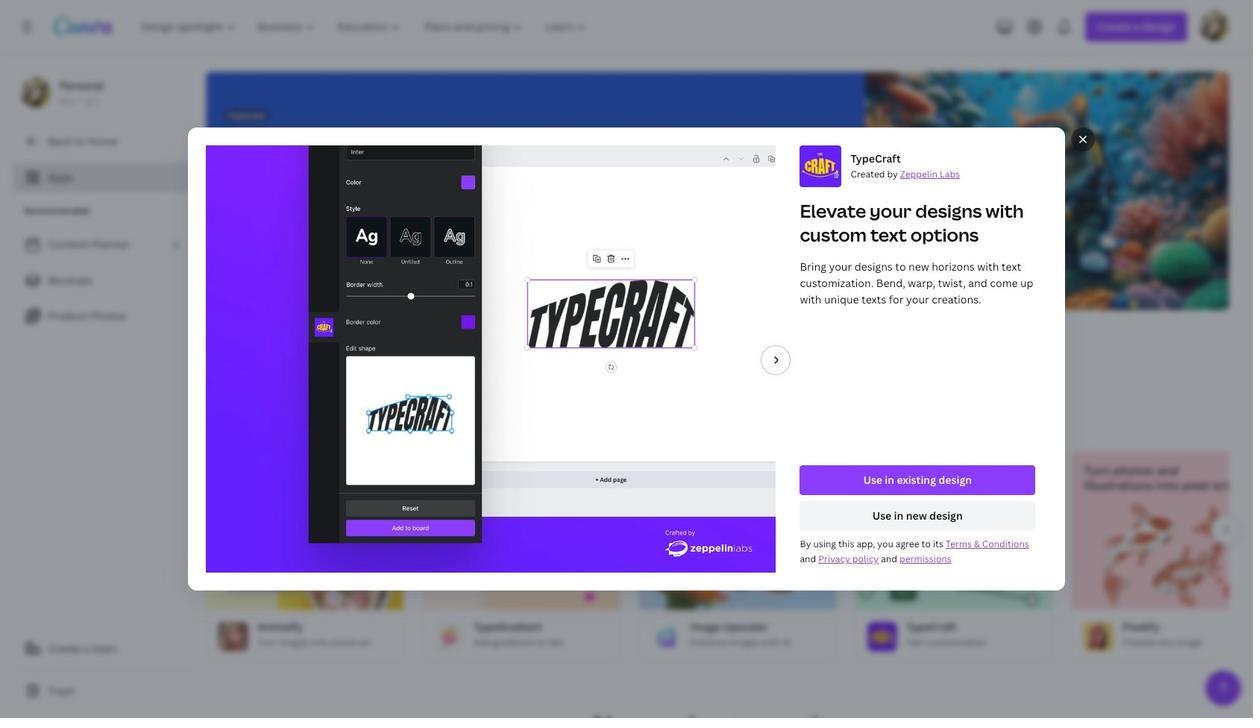 Task type: vqa. For each thing, say whether or not it's contained in the screenshot.
Input field to search for apps 'search box'
yes



Task type: describe. For each thing, give the bounding box(es) containing it.
an image with a cursor next to a text box containing the prompt "a cat going scuba diving" to generate an image. the generated image of a cat doing scuba diving is behind the text box. image
[[805, 72, 1229, 310]]

1 vertical spatial animeify image
[[219, 622, 248, 652]]

1 vertical spatial pixelify image
[[1084, 622, 1114, 652]]

0 vertical spatial animeify image
[[207, 505, 404, 610]]



Task type: locate. For each thing, give the bounding box(es) containing it.
0 vertical spatial image upscaler image
[[639, 505, 836, 610]]

typegradient image
[[423, 505, 620, 610], [435, 622, 465, 652]]

1 vertical spatial image upscaler image
[[651, 622, 681, 652]]

1 vertical spatial typegradient image
[[435, 622, 465, 652]]

0 vertical spatial typegradient image
[[423, 505, 620, 610]]

Input field to search for apps search field
[[236, 323, 465, 351]]

animeify image
[[207, 505, 404, 610], [219, 622, 248, 652]]

image upscaler image
[[639, 505, 836, 610], [651, 622, 681, 652]]

top level navigation element
[[131, 12, 599, 42]]

pixelify image
[[1072, 505, 1253, 610], [1084, 622, 1114, 652]]

list
[[12, 230, 194, 331]]

0 vertical spatial pixelify image
[[1072, 505, 1253, 610]]

typecraft image
[[868, 622, 897, 652]]

typecraft image
[[856, 505, 1053, 610]]



